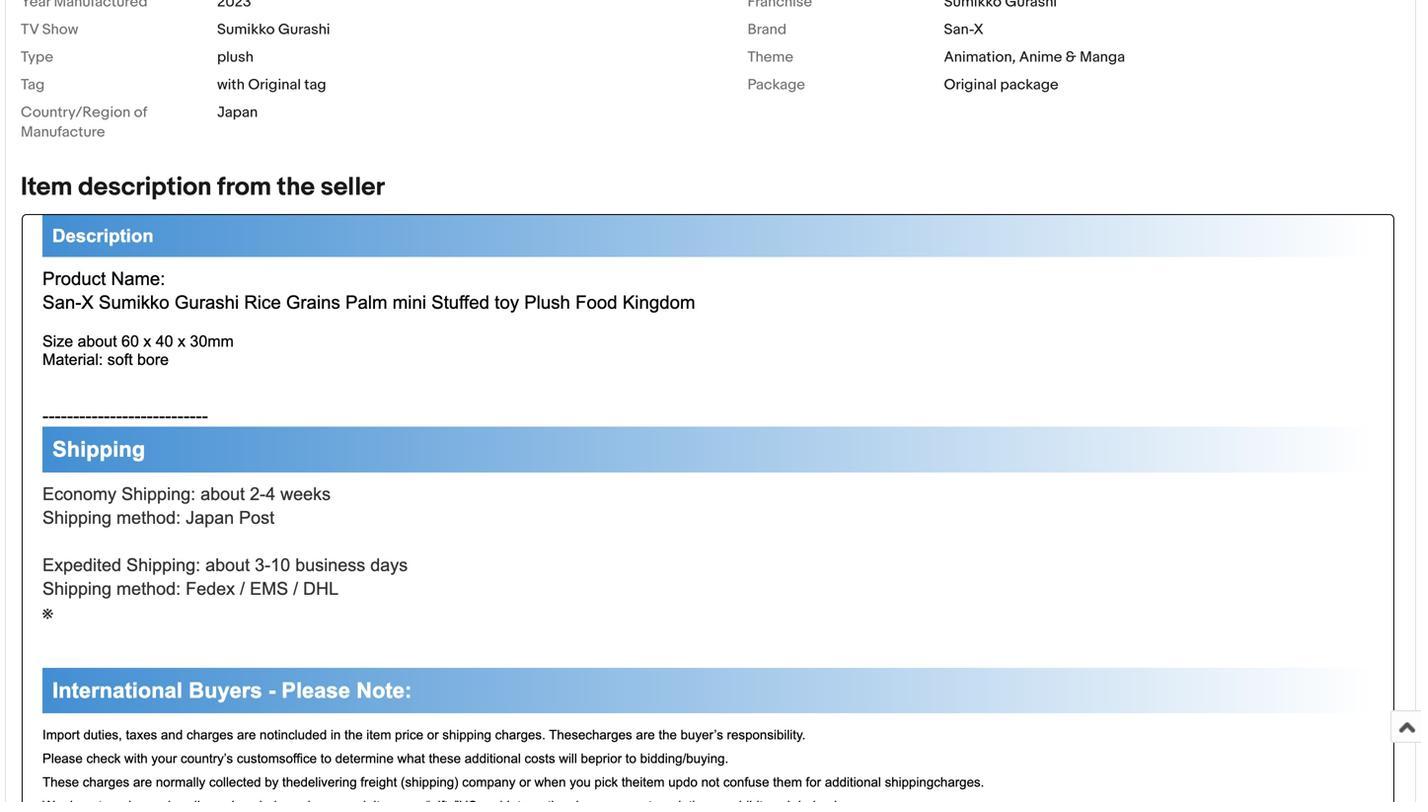 Task type: locate. For each thing, give the bounding box(es) containing it.
original left tag
[[248, 76, 301, 94]]

gurashi
[[278, 21, 330, 38]]

0 horizontal spatial original
[[248, 76, 301, 94]]

with original tag
[[217, 76, 326, 94]]

1 horizontal spatial original
[[944, 76, 997, 94]]

of
[[134, 104, 147, 121]]

original
[[248, 76, 301, 94], [944, 76, 997, 94]]

original down animation,
[[944, 76, 997, 94]]

manufacture
[[21, 123, 105, 141]]

item
[[21, 172, 72, 203]]

description
[[78, 172, 212, 203]]

2 original from the left
[[944, 76, 997, 94]]

animation,
[[944, 48, 1016, 66]]

original package
[[944, 76, 1059, 94]]

type
[[21, 48, 53, 66]]

tag
[[21, 76, 45, 94]]

with
[[217, 76, 245, 94]]

brand
[[748, 21, 787, 38]]

x
[[974, 21, 984, 38]]



Task type: describe. For each thing, give the bounding box(es) containing it.
anime
[[1019, 48, 1062, 66]]

plush
[[217, 48, 254, 66]]

country/region of manufacture
[[21, 104, 147, 141]]

tv show
[[21, 21, 78, 38]]

1 original from the left
[[248, 76, 301, 94]]

&
[[1066, 48, 1076, 66]]

animation, anime & manga
[[944, 48, 1125, 66]]

show
[[42, 21, 78, 38]]

country/region
[[21, 104, 131, 121]]

the
[[277, 172, 315, 203]]

theme
[[748, 48, 793, 66]]

tv
[[21, 21, 39, 38]]

item description from the seller
[[21, 172, 385, 203]]

san-x
[[944, 21, 984, 38]]

sumikko
[[217, 21, 275, 38]]

sumikko gurashi
[[217, 21, 330, 38]]

tag
[[304, 76, 326, 94]]

package
[[748, 76, 805, 94]]

manga
[[1080, 48, 1125, 66]]

package
[[1000, 76, 1059, 94]]

from
[[217, 172, 271, 203]]

san-
[[944, 21, 974, 38]]

japan
[[217, 104, 258, 121]]

seller
[[320, 172, 385, 203]]



Task type: vqa. For each thing, say whether or not it's contained in the screenshot.


